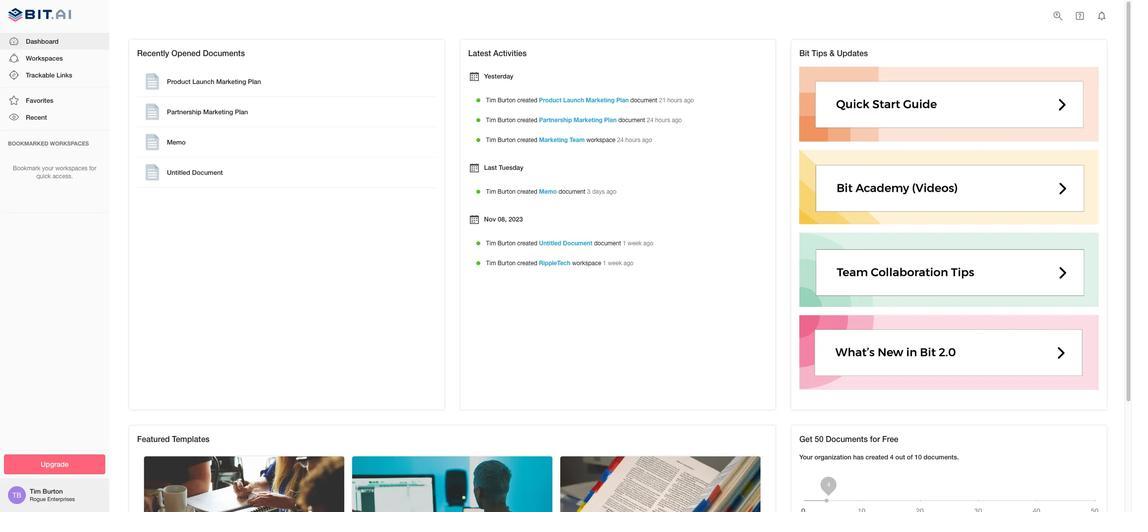 Task type: locate. For each thing, give the bounding box(es) containing it.
21
[[659, 97, 666, 104]]

get
[[799, 434, 813, 444]]

0 vertical spatial documents
[[203, 48, 245, 58]]

0 vertical spatial memo
[[167, 138, 186, 146]]

burton for untitled document
[[498, 240, 516, 247]]

tim inside tim burton created partnership marketing plan document 24 hours ago
[[486, 117, 496, 124]]

quick
[[36, 173, 51, 180]]

ago inside tim burton created memo document 3 days ago
[[607, 188, 617, 195]]

product down opened
[[167, 78, 191, 86]]

created inside tim burton created memo document 3 days ago
[[517, 188, 537, 195]]

1 horizontal spatial week
[[628, 240, 642, 247]]

tim burton created product launch marketing plan document 21 hours ago
[[486, 96, 694, 104]]

untitled document link
[[139, 160, 435, 186], [539, 239, 593, 247]]

1 horizontal spatial 1
[[623, 240, 626, 247]]

0 horizontal spatial memo link
[[139, 129, 435, 155]]

ago inside tim burton created marketing team workspace 24 hours ago
[[642, 137, 652, 144]]

burton
[[498, 97, 516, 104], [498, 117, 516, 124], [498, 137, 516, 144], [498, 188, 516, 195], [498, 240, 516, 247], [498, 260, 516, 267], [43, 487, 63, 495]]

1 horizontal spatial product launch marketing plan link
[[539, 96, 629, 104]]

1 horizontal spatial memo link
[[539, 188, 557, 195]]

burton for rippletech
[[498, 260, 516, 267]]

ago
[[684, 97, 694, 104], [672, 117, 682, 124], [642, 137, 652, 144], [607, 188, 617, 195], [643, 240, 653, 247], [624, 260, 634, 267]]

documents
[[203, 48, 245, 58], [826, 434, 868, 444]]

for left free
[[870, 434, 880, 444]]

marketing up partnership marketing plan
[[216, 78, 246, 86]]

created inside the tim burton created untitled document document 1 week ago
[[517, 240, 537, 247]]

tips
[[812, 48, 827, 58]]

1 inside tim burton created rippletech workspace 1 week ago
[[603, 260, 606, 267]]

for right workspaces
[[89, 165, 96, 172]]

launch up partnership marketing plan
[[192, 78, 214, 86]]

50
[[815, 434, 824, 444]]

created for rippletech
[[517, 260, 537, 267]]

week
[[628, 240, 642, 247], [608, 260, 622, 267]]

1 horizontal spatial product
[[539, 96, 562, 104]]

free
[[882, 434, 899, 444]]

marketing inside product launch marketing plan link
[[216, 78, 246, 86]]

marketing up tim burton created partnership marketing plan document 24 hours ago
[[586, 96, 615, 104]]

1 vertical spatial untitled
[[539, 239, 561, 247]]

ago inside tim burton created product launch marketing plan document 21 hours ago
[[684, 97, 694, 104]]

0 vertical spatial week
[[628, 240, 642, 247]]

tim inside the tim burton created untitled document document 1 week ago
[[486, 240, 496, 247]]

&
[[830, 48, 835, 58]]

1 vertical spatial week
[[608, 260, 622, 267]]

week inside tim burton created rippletech workspace 1 week ago
[[608, 260, 622, 267]]

trackable
[[26, 71, 55, 79]]

1 horizontal spatial partnership marketing plan link
[[539, 116, 617, 124]]

plan
[[248, 78, 261, 86], [616, 96, 629, 104], [235, 108, 248, 116], [604, 116, 617, 124]]

1 vertical spatial hours
[[655, 117, 670, 124]]

recently
[[137, 48, 169, 58]]

nov
[[484, 215, 496, 223]]

0 horizontal spatial documents
[[203, 48, 245, 58]]

created
[[517, 97, 537, 104], [517, 117, 537, 124], [517, 137, 537, 144], [517, 188, 537, 195], [517, 240, 537, 247], [517, 260, 537, 267], [866, 453, 888, 461]]

product up tim burton created partnership marketing plan document 24 hours ago
[[539, 96, 562, 104]]

08,
[[498, 215, 507, 223]]

0 horizontal spatial product launch marketing plan link
[[139, 69, 435, 95]]

1 vertical spatial product
[[539, 96, 562, 104]]

0 vertical spatial product launch marketing plan link
[[139, 69, 435, 95]]

workspace inside tim burton created rippletech workspace 1 week ago
[[572, 260, 601, 267]]

1 horizontal spatial untitled
[[539, 239, 561, 247]]

trackable links button
[[0, 67, 109, 84]]

hours inside tim burton created partnership marketing plan document 24 hours ago
[[655, 117, 670, 124]]

1 horizontal spatial 24
[[647, 117, 654, 124]]

0 horizontal spatial week
[[608, 260, 622, 267]]

partnership
[[167, 108, 201, 116], [539, 116, 572, 124]]

hours inside tim burton created product launch marketing plan document 21 hours ago
[[667, 97, 682, 104]]

documents for opened
[[203, 48, 245, 58]]

1 inside the tim burton created untitled document document 1 week ago
[[623, 240, 626, 247]]

24
[[647, 117, 654, 124], [617, 137, 624, 144]]

0 vertical spatial untitled document link
[[139, 160, 435, 186]]

tim burton created marketing team workspace 24 hours ago
[[486, 136, 652, 144]]

burton inside tim burton rogue enterprises
[[43, 487, 63, 495]]

featured templates
[[137, 434, 210, 444]]

0 horizontal spatial 24
[[617, 137, 624, 144]]

1 horizontal spatial for
[[870, 434, 880, 444]]

trackable links
[[26, 71, 72, 79]]

organization
[[815, 453, 852, 461]]

tuesday
[[499, 164, 524, 172]]

workspace down the tim burton created untitled document document 1 week ago
[[572, 260, 601, 267]]

1 vertical spatial memo
[[539, 188, 557, 195]]

0 vertical spatial 1
[[623, 240, 626, 247]]

workspaces
[[50, 140, 89, 146]]

burton inside tim burton created memo document 3 days ago
[[498, 188, 516, 195]]

marketing down tim burton created product launch marketing plan document 21 hours ago
[[574, 116, 603, 124]]

marketing inside partnership marketing plan link
[[203, 108, 233, 116]]

0 vertical spatial memo link
[[139, 129, 435, 155]]

partnership marketing plan link for recently opened documents
[[139, 99, 435, 125]]

created for untitled
[[517, 240, 537, 247]]

of
[[907, 453, 913, 461]]

burton inside the tim burton created untitled document document 1 week ago
[[498, 240, 516, 247]]

0 horizontal spatial document
[[192, 169, 223, 177]]

0 vertical spatial workspace
[[586, 137, 616, 144]]

tim inside tim burton created rippletech workspace 1 week ago
[[486, 260, 496, 267]]

burton inside tim burton created marketing team workspace 24 hours ago
[[498, 137, 516, 144]]

0 horizontal spatial untitled document link
[[139, 160, 435, 186]]

0 vertical spatial for
[[89, 165, 96, 172]]

created inside tim burton created marketing team workspace 24 hours ago
[[517, 137, 537, 144]]

for inside bookmark your workspaces for quick access.
[[89, 165, 96, 172]]

rippletech
[[539, 259, 571, 267]]

document
[[192, 169, 223, 177], [563, 239, 593, 247]]

memo up untitled document
[[167, 138, 186, 146]]

0 vertical spatial launch
[[192, 78, 214, 86]]

document inside tim burton created memo document 3 days ago
[[559, 188, 586, 195]]

1 horizontal spatial document
[[563, 239, 593, 247]]

0 horizontal spatial untitled
[[167, 169, 190, 177]]

nov 08, 2023
[[484, 215, 523, 223]]

burton inside tim burton created product launch marketing plan document 21 hours ago
[[498, 97, 516, 104]]

0 vertical spatial 24
[[647, 117, 654, 124]]

enterprises
[[47, 497, 75, 502]]

1 vertical spatial 24
[[617, 137, 624, 144]]

partnership down product launch marketing plan
[[167, 108, 201, 116]]

memo
[[167, 138, 186, 146], [539, 188, 557, 195]]

dashboard
[[26, 37, 59, 45]]

created inside tim burton created rippletech workspace 1 week ago
[[517, 260, 537, 267]]

0 vertical spatial hours
[[667, 97, 682, 104]]

1 vertical spatial for
[[870, 434, 880, 444]]

links
[[56, 71, 72, 79]]

product
[[167, 78, 191, 86], [539, 96, 562, 104]]

created inside tim burton created product launch marketing plan document 21 hours ago
[[517, 97, 537, 104]]

tim burton created partnership marketing plan document 24 hours ago
[[486, 116, 682, 124]]

workspaces
[[55, 165, 87, 172]]

1 vertical spatial 1
[[603, 260, 606, 267]]

document
[[631, 97, 657, 104], [618, 117, 645, 124], [559, 188, 586, 195], [594, 240, 621, 247]]

📞instruction manual image
[[560, 457, 761, 512]]

rippletech link
[[539, 259, 571, 267]]

1 vertical spatial workspace
[[572, 260, 601, 267]]

memo link
[[139, 129, 435, 155], [539, 188, 557, 195]]

featured
[[137, 434, 170, 444]]

burton for memo
[[498, 188, 516, 195]]

product launch marketing plan link
[[139, 69, 435, 95], [539, 96, 629, 104]]

0 horizontal spatial 1
[[603, 260, 606, 267]]

burton inside tim burton created rippletech workspace 1 week ago
[[498, 260, 516, 267]]

recent button
[[0, 109, 109, 126]]

tim inside tim burton created product launch marketing plan document 21 hours ago
[[486, 97, 496, 104]]

workspace right team
[[586, 137, 616, 144]]

ago inside the tim burton created untitled document document 1 week ago
[[643, 240, 653, 247]]

partnership up marketing team link
[[539, 116, 572, 124]]

1 horizontal spatial documents
[[826, 434, 868, 444]]

marketing down product launch marketing plan
[[203, 108, 233, 116]]

1 vertical spatial documents
[[826, 434, 868, 444]]

tim burton created memo document 3 days ago
[[486, 188, 617, 195]]

memo left 3
[[539, 188, 557, 195]]

upgrade button
[[4, 454, 105, 474]]

documents for 50
[[826, 434, 868, 444]]

burton for partnership marketing plan
[[498, 117, 516, 124]]

tim for marketing team
[[486, 137, 496, 144]]

partnership marketing plan link
[[139, 99, 435, 125], [539, 116, 617, 124]]

workspace
[[586, 137, 616, 144], [572, 260, 601, 267]]

1 horizontal spatial untitled document link
[[539, 239, 593, 247]]

0 horizontal spatial partnership marketing plan link
[[139, 99, 435, 125]]

0 vertical spatial document
[[192, 169, 223, 177]]

dashboard button
[[0, 33, 109, 50]]

tim inside tim burton created memo document 3 days ago
[[486, 188, 496, 195]]

2 vertical spatial hours
[[626, 137, 641, 144]]

1 horizontal spatial memo
[[539, 188, 557, 195]]

bookmarked workspaces
[[8, 140, 89, 146]]

documents.
[[924, 453, 959, 461]]

created inside tim burton created partnership marketing plan document 24 hours ago
[[517, 117, 537, 124]]

4
[[890, 453, 894, 461]]

documents up product launch marketing plan
[[203, 48, 245, 58]]

0 horizontal spatial memo
[[167, 138, 186, 146]]

get 50 documents for free
[[799, 434, 899, 444]]

updates
[[837, 48, 868, 58]]

tim inside tim burton created marketing team workspace 24 hours ago
[[486, 137, 496, 144]]

latest
[[468, 48, 491, 58]]

1 vertical spatial untitled document link
[[539, 239, 593, 247]]

1
[[623, 240, 626, 247], [603, 260, 606, 267]]

hours inside tim burton created marketing team workspace 24 hours ago
[[626, 137, 641, 144]]

launch
[[192, 78, 214, 86], [563, 96, 584, 104]]

0 horizontal spatial for
[[89, 165, 96, 172]]

1 vertical spatial document
[[563, 239, 593, 247]]

tim
[[486, 97, 496, 104], [486, 117, 496, 124], [486, 137, 496, 144], [486, 188, 496, 195], [486, 240, 496, 247], [486, 260, 496, 267], [30, 487, 41, 495]]

0 horizontal spatial product
[[167, 78, 191, 86]]

untitled
[[167, 169, 190, 177], [539, 239, 561, 247]]

workspaces
[[26, 54, 63, 62]]

burton inside tim burton created partnership marketing plan document 24 hours ago
[[498, 117, 516, 124]]

hours
[[667, 97, 682, 104], [655, 117, 670, 124], [626, 137, 641, 144]]

documents up has
[[826, 434, 868, 444]]

your organization has created 4 out of 10 documents.
[[799, 453, 959, 461]]

1 vertical spatial launch
[[563, 96, 584, 104]]

your
[[42, 165, 54, 172]]

bookmark
[[13, 165, 40, 172]]

marketing
[[216, 78, 246, 86], [586, 96, 615, 104], [203, 108, 233, 116], [574, 116, 603, 124], [539, 136, 568, 144]]

launch up tim burton created partnership marketing plan document 24 hours ago
[[563, 96, 584, 104]]



Task type: vqa. For each thing, say whether or not it's contained in the screenshot.
1st Remove Bookmark icon from the bottom
no



Task type: describe. For each thing, give the bounding box(es) containing it.
tim burton created untitled document document 1 week ago
[[486, 239, 653, 247]]

bit
[[799, 48, 810, 58]]

opened
[[171, 48, 201, 58]]

burton for product launch marketing plan
[[498, 97, 516, 104]]

product launch marketing plan
[[167, 78, 261, 86]]

1 vertical spatial product launch marketing plan link
[[539, 96, 629, 104]]

rogue
[[30, 497, 46, 502]]

activities
[[493, 48, 527, 58]]

1 horizontal spatial launch
[[563, 96, 584, 104]]

0 horizontal spatial partnership
[[167, 108, 201, 116]]

for for documents
[[870, 434, 880, 444]]

bookmark your workspaces for quick access.
[[13, 165, 96, 180]]

3
[[587, 188, 591, 195]]

templates
[[172, 434, 210, 444]]

for for workspaces
[[89, 165, 96, 172]]

untitled document
[[167, 169, 223, 177]]

🎨 video production image
[[352, 457, 552, 512]]

1 vertical spatial memo link
[[539, 188, 557, 195]]

24 inside tim burton created marketing team workspace 24 hours ago
[[617, 137, 624, 144]]

bookmarked
[[8, 140, 48, 146]]

days
[[592, 188, 605, 195]]

document inside tim burton created partnership marketing plan document 24 hours ago
[[618, 117, 645, 124]]

tim for partnership marketing plan
[[486, 117, 496, 124]]

tim for product launch marketing plan
[[486, 97, 496, 104]]

has
[[853, 453, 864, 461]]

tim burton created rippletech workspace 1 week ago
[[486, 259, 634, 267]]

yesterday
[[484, 72, 514, 80]]

tim for untitled document
[[486, 240, 496, 247]]

created for memo
[[517, 188, 537, 195]]

tim burton rogue enterprises
[[30, 487, 75, 502]]

recent
[[26, 113, 47, 121]]

your
[[799, 453, 813, 461]]

tim for memo
[[486, 188, 496, 195]]

partnership marketing plan
[[167, 108, 248, 116]]

created for partnership
[[517, 117, 537, 124]]

week inside the tim burton created untitled document document 1 week ago
[[628, 240, 642, 247]]

marketing team link
[[539, 136, 585, 144]]

ago inside tim burton created partnership marketing plan document 24 hours ago
[[672, 117, 682, 124]]

last tuesday
[[484, 164, 524, 172]]

10
[[915, 453, 922, 461]]

tim for rippletech
[[486, 260, 496, 267]]

bit tips & updates
[[799, 48, 868, 58]]

workspaces button
[[0, 50, 109, 67]]

latest activities
[[468, 48, 527, 58]]

ago inside tim burton created rippletech workspace 1 week ago
[[624, 260, 634, 267]]

burton for marketing team
[[498, 137, 516, 144]]

1 horizontal spatial partnership
[[539, 116, 572, 124]]

marketing left team
[[539, 136, 568, 144]]

2023
[[509, 215, 523, 223]]

😀project proposal image
[[144, 457, 344, 512]]

created for marketing
[[517, 137, 537, 144]]

tim inside tim burton rogue enterprises
[[30, 487, 41, 495]]

upgrade
[[41, 460, 69, 468]]

recently opened documents
[[137, 48, 245, 58]]

document inside tim burton created product launch marketing plan document 21 hours ago
[[631, 97, 657, 104]]

favorites
[[26, 96, 53, 104]]

access.
[[52, 173, 73, 180]]

0 vertical spatial product
[[167, 78, 191, 86]]

24 inside tim burton created partnership marketing plan document 24 hours ago
[[647, 117, 654, 124]]

out
[[896, 453, 905, 461]]

favorites button
[[0, 92, 109, 109]]

workspace inside tim burton created marketing team workspace 24 hours ago
[[586, 137, 616, 144]]

tb
[[13, 491, 21, 499]]

0 vertical spatial untitled
[[167, 169, 190, 177]]

created for product
[[517, 97, 537, 104]]

document inside the tim burton created untitled document document 1 week ago
[[594, 240, 621, 247]]

team
[[570, 136, 585, 144]]

0 horizontal spatial launch
[[192, 78, 214, 86]]

partnership marketing plan link for tim burton
[[539, 116, 617, 124]]

last
[[484, 164, 497, 172]]



